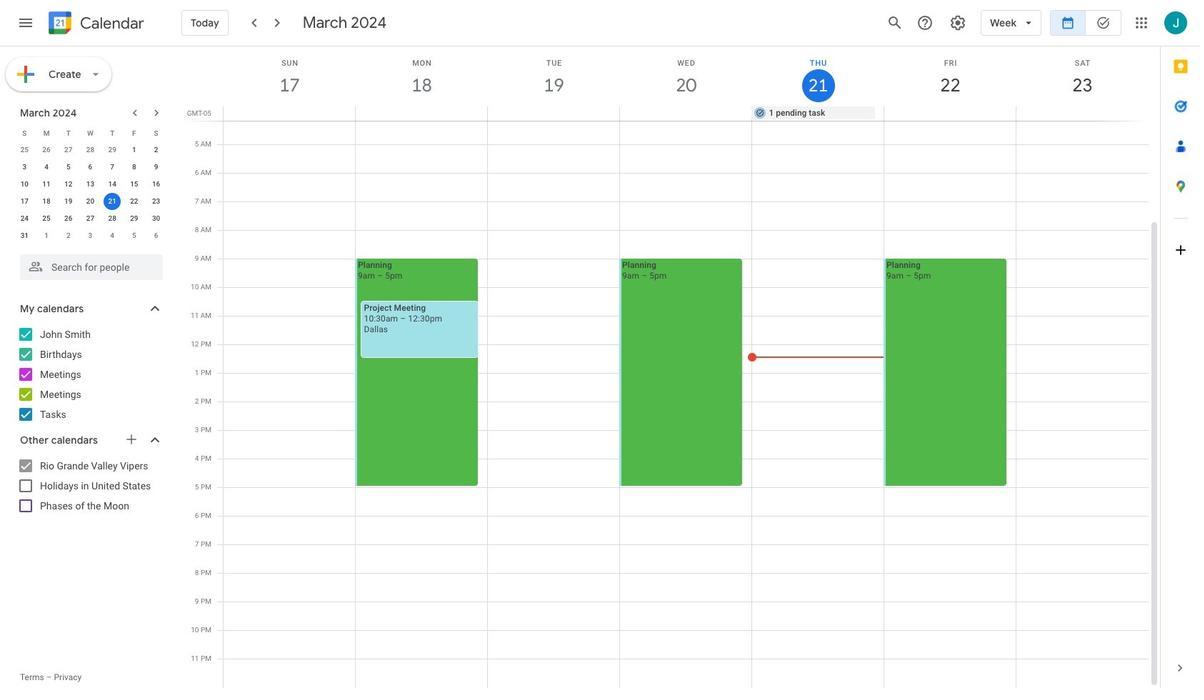 Task type: vqa. For each thing, say whether or not it's contained in the screenshot.
St
no



Task type: describe. For each thing, give the bounding box(es) containing it.
april 5 element
[[126, 227, 143, 244]]

april 1 element
[[38, 227, 55, 244]]

april 2 element
[[60, 227, 77, 244]]

settings menu image
[[950, 14, 967, 31]]

26 element
[[60, 210, 77, 227]]

calendar element
[[46, 9, 144, 40]]

12 element
[[60, 176, 77, 193]]

2 element
[[148, 141, 165, 159]]

14 element
[[104, 176, 121, 193]]

15 element
[[126, 176, 143, 193]]

heading inside calendar element
[[77, 15, 144, 32]]

add other calendars image
[[124, 432, 139, 447]]

february 28 element
[[82, 141, 99, 159]]

21, today element
[[104, 193, 121, 210]]

february 26 element
[[38, 141, 55, 159]]

31 element
[[16, 227, 33, 244]]

29 element
[[126, 210, 143, 227]]

4 element
[[38, 159, 55, 176]]

10 element
[[16, 176, 33, 193]]

other calendars list
[[3, 454, 177, 517]]

27 element
[[82, 210, 99, 227]]

20 element
[[82, 193, 99, 210]]

25 element
[[38, 210, 55, 227]]

cell inside march 2024 grid
[[101, 193, 123, 210]]

23 element
[[148, 193, 165, 210]]

3 element
[[16, 159, 33, 176]]



Task type: locate. For each thing, give the bounding box(es) containing it.
april 6 element
[[148, 227, 165, 244]]

30 element
[[148, 210, 165, 227]]

9 element
[[148, 159, 165, 176]]

main drawer image
[[17, 14, 34, 31]]

february 27 element
[[60, 141, 77, 159]]

row
[[217, 1, 1149, 688], [217, 106, 1160, 121], [14, 124, 167, 141], [14, 141, 167, 159], [14, 159, 167, 176], [14, 176, 167, 193], [14, 193, 167, 210], [14, 210, 167, 227], [14, 227, 167, 244]]

None search field
[[0, 249, 177, 280]]

22 element
[[126, 193, 143, 210]]

Search for people text field
[[29, 254, 154, 280]]

april 3 element
[[82, 227, 99, 244]]

cell
[[224, 1, 356, 688], [355, 1, 488, 688], [488, 1, 620, 688], [619, 1, 752, 688], [752, 1, 884, 688], [884, 1, 1017, 688], [1017, 1, 1149, 688], [224, 106, 356, 121], [356, 106, 488, 121], [488, 106, 620, 121], [620, 106, 752, 121], [884, 106, 1016, 121], [1016, 106, 1148, 121], [101, 193, 123, 210]]

19 element
[[60, 193, 77, 210]]

grid
[[183, 1, 1160, 688]]

24 element
[[16, 210, 33, 227]]

8 element
[[126, 159, 143, 176]]

tab list
[[1161, 46, 1200, 648]]

18 element
[[38, 193, 55, 210]]

6 element
[[82, 159, 99, 176]]

april 4 element
[[104, 227, 121, 244]]

5 element
[[60, 159, 77, 176]]

february 25 element
[[16, 141, 33, 159]]

row group
[[14, 141, 167, 244]]

february 29 element
[[104, 141, 121, 159]]

1 element
[[126, 141, 143, 159]]

16 element
[[148, 176, 165, 193]]

my calendars list
[[3, 323, 177, 426]]

11 element
[[38, 176, 55, 193]]

7 element
[[104, 159, 121, 176]]

13 element
[[82, 176, 99, 193]]

28 element
[[104, 210, 121, 227]]

march 2024 grid
[[14, 124, 167, 244]]

heading
[[77, 15, 144, 32]]

17 element
[[16, 193, 33, 210]]



